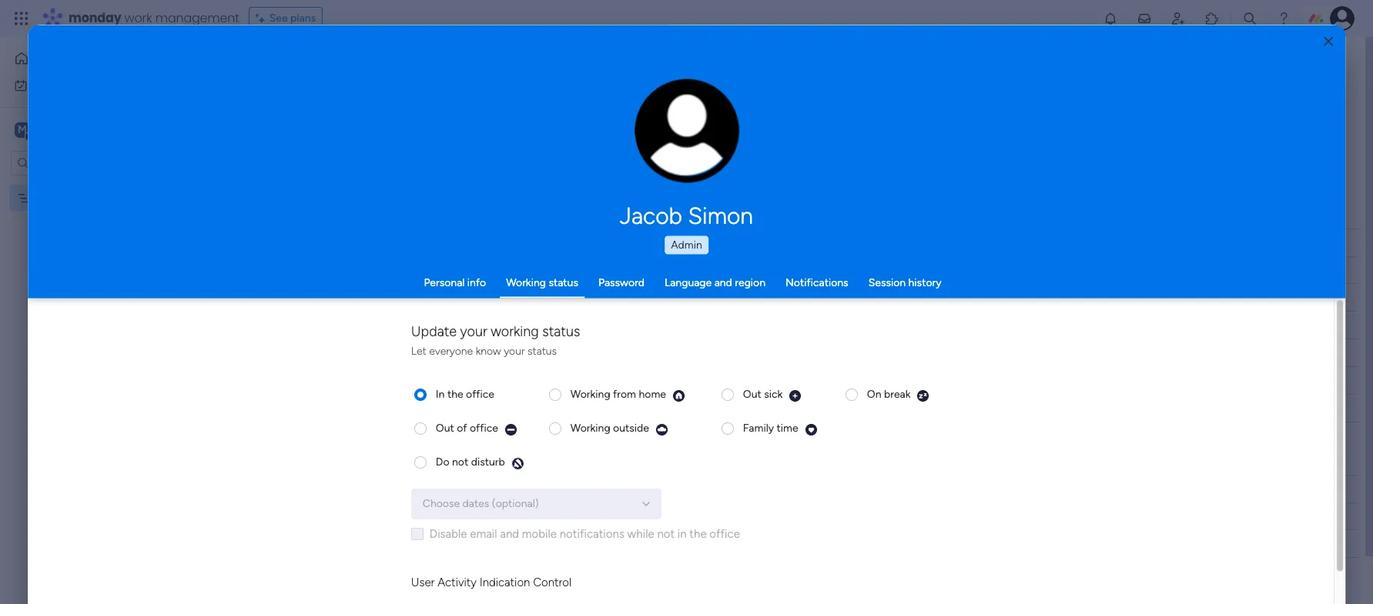 Task type: vqa. For each thing, say whether or not it's contained in the screenshot.
bottommost See
yes



Task type: locate. For each thing, give the bounding box(es) containing it.
work inside my work button
[[51, 78, 75, 91]]

session history link
[[869, 276, 942, 289]]

1 horizontal spatial your
[[504, 344, 525, 357]]

workspace selection element
[[15, 121, 129, 141]]

option
[[0, 184, 196, 187]]

control
[[533, 576, 572, 589]]

1 horizontal spatial project
[[384, 482, 419, 495]]

home button
[[9, 46, 166, 71]]

working left from
[[571, 388, 611, 401]]

do
[[436, 456, 450, 469]]

0 horizontal spatial work
[[51, 78, 75, 91]]

my work
[[34, 78, 75, 91]]

0 vertical spatial status
[[651, 236, 682, 249]]

1 horizontal spatial of
[[457, 422, 467, 435]]

see plans
[[269, 12, 316, 25]]

language and region link
[[665, 276, 766, 289]]

1 status from the top
[[651, 236, 682, 249]]

my for my board
[[36, 191, 51, 205]]

working
[[506, 276, 546, 289], [634, 291, 674, 304], [571, 388, 611, 401], [571, 422, 611, 435]]

of
[[321, 86, 331, 99], [586, 86, 596, 99], [457, 422, 467, 435]]

choose dates (optional)
[[423, 497, 539, 510]]

0 vertical spatial work
[[124, 9, 152, 27]]

office right in
[[710, 527, 740, 541]]

do not disturb
[[436, 456, 505, 469]]

simon
[[688, 202, 753, 230]]

2 vertical spatial your
[[504, 344, 525, 357]]

1 horizontal spatial work
[[124, 9, 152, 27]]

your right where
[[632, 86, 653, 99]]

2 status from the top
[[651, 483, 682, 496]]

preview image up disturb on the bottom of page
[[505, 423, 518, 436]]

admin
[[671, 238, 702, 251]]

indication
[[480, 576, 531, 589]]

language and region
[[665, 276, 766, 289]]

date
[[772, 236, 793, 249]]

personal info link
[[424, 276, 486, 289]]

office
[[466, 388, 495, 401], [470, 422, 499, 435], [710, 527, 740, 541]]

my inside 'list box'
[[36, 191, 51, 205]]

see more
[[703, 85, 749, 98]]

workspace image
[[15, 121, 30, 138]]

my inside button
[[34, 78, 49, 91]]

due date
[[750, 236, 793, 249]]

disturb
[[471, 456, 505, 469]]

break
[[885, 388, 911, 401]]

work for my
[[51, 78, 75, 91]]

see inside button
[[269, 12, 288, 25]]

status field up not started
[[647, 235, 686, 252]]

family
[[743, 422, 774, 435]]

inbox image
[[1137, 11, 1153, 26]]

0 vertical spatial not
[[452, 456, 469, 469]]

working for working status
[[506, 276, 546, 289]]

0 vertical spatial your
[[632, 86, 653, 99]]

notifications
[[560, 527, 625, 541]]

my left board
[[36, 191, 51, 205]]

2 vertical spatial status
[[528, 344, 557, 357]]

2 horizontal spatial preview image
[[917, 389, 930, 403]]

office up disturb on the bottom of page
[[470, 422, 499, 435]]

profile
[[692, 139, 720, 151]]

1 vertical spatial status
[[651, 483, 682, 496]]

0 horizontal spatial preview image
[[511, 457, 525, 470]]

of down in the office
[[457, 422, 467, 435]]

any
[[277, 86, 294, 99]]

Search in workspace field
[[32, 154, 129, 172]]

1 vertical spatial preview image
[[805, 423, 818, 436]]

preview image
[[917, 389, 930, 403], [805, 423, 818, 436], [511, 457, 525, 470]]

0 horizontal spatial see
[[269, 12, 288, 25]]

working down not
[[634, 291, 674, 304]]

my work button
[[9, 73, 166, 97]]

1 vertical spatial see
[[703, 85, 721, 98]]

0 horizontal spatial of
[[321, 86, 331, 99]]

management
[[155, 9, 239, 27]]

out up do
[[436, 422, 455, 435]]

see left the plans
[[269, 12, 288, 25]]

out of office
[[436, 422, 499, 435]]

17
[[780, 292, 789, 304]]

see for see more
[[703, 85, 721, 98]]

2 vertical spatial preview image
[[511, 457, 525, 470]]

1 vertical spatial work
[[51, 78, 75, 91]]

project.
[[334, 86, 371, 99]]

update your working status let everyone know your status
[[411, 323, 580, 357]]

and right email
[[500, 527, 519, 541]]

preview image for family time
[[805, 423, 818, 436]]

in
[[678, 527, 687, 541]]

not right do
[[452, 456, 469, 469]]

preview image for do not disturb
[[511, 457, 525, 470]]

status
[[651, 236, 682, 249], [651, 483, 682, 496]]

track
[[559, 86, 584, 99]]

working for working from home
[[571, 388, 611, 401]]

status right working
[[543, 323, 580, 340]]

0 vertical spatial office
[[466, 388, 495, 401]]

preview image for on break
[[917, 389, 930, 403]]

1 vertical spatial your
[[460, 323, 488, 340]]

status down working
[[528, 344, 557, 357]]

0 vertical spatial project
[[291, 292, 326, 305]]

keep
[[533, 86, 557, 99]]

working left outside
[[571, 422, 611, 435]]

jacob simon image
[[1331, 6, 1355, 31]]

see left more in the right top of the page
[[703, 85, 721, 98]]

1 vertical spatial out
[[436, 422, 455, 435]]

see
[[269, 12, 288, 25], [703, 85, 721, 98]]

workspace
[[65, 122, 126, 137]]

0 horizontal spatial project
[[291, 292, 326, 305]]

1 vertical spatial and
[[715, 276, 733, 289]]

0 vertical spatial see
[[269, 12, 288, 25]]

due
[[750, 236, 769, 249]]

working for working outside
[[571, 422, 611, 435]]

0 vertical spatial status field
[[647, 235, 686, 252]]

0 horizontal spatial out
[[436, 422, 455, 435]]

my down "home"
[[34, 78, 49, 91]]

Status field
[[647, 235, 686, 252], [647, 481, 686, 498]]

2 horizontal spatial your
[[632, 86, 653, 99]]

preview image right disturb on the bottom of page
[[511, 457, 525, 470]]

activity
[[438, 576, 477, 589]]

main workspace
[[35, 122, 126, 137]]

your up "know"
[[460, 323, 488, 340]]

0 vertical spatial status
[[549, 276, 579, 289]]

work right monday
[[124, 9, 152, 27]]

1 horizontal spatial the
[[690, 527, 707, 541]]

change profile picture
[[655, 139, 720, 164]]

on break
[[867, 388, 911, 401]]

status up in
[[651, 483, 682, 496]]

preview image right sick
[[789, 389, 802, 403]]

office for in the office
[[466, 388, 495, 401]]

status field up in
[[647, 481, 686, 498]]

1 horizontal spatial see
[[703, 85, 721, 98]]

your down working
[[504, 344, 525, 357]]

out
[[743, 388, 762, 401], [436, 422, 455, 435]]

out left sick
[[743, 388, 762, 401]]

personal
[[424, 276, 465, 289]]

2 status field from the top
[[647, 481, 686, 498]]

assign
[[374, 86, 406, 99]]

preview image for working from home
[[673, 389, 686, 403]]

preview image right outside
[[656, 423, 669, 436]]

0 vertical spatial my
[[34, 78, 49, 91]]

preview image right the break
[[917, 389, 930, 403]]

and
[[513, 86, 531, 99], [715, 276, 733, 289], [500, 527, 519, 541]]

preview image right time
[[805, 423, 818, 436]]

notifications image
[[1103, 11, 1119, 26]]

dates
[[463, 497, 490, 510]]

0 vertical spatial preview image
[[917, 389, 930, 403]]

timelines
[[467, 86, 510, 99]]

status up not started
[[651, 236, 682, 249]]

session history
[[869, 276, 942, 289]]

disable
[[430, 527, 467, 541]]

preview image right home
[[673, 389, 686, 403]]

preview image
[[673, 389, 686, 403], [789, 389, 802, 403], [505, 423, 518, 436], [656, 423, 669, 436]]

1 vertical spatial project
[[384, 482, 419, 495]]

1 vertical spatial status field
[[647, 481, 686, 498]]

my for my work
[[34, 78, 49, 91]]

hide
[[645, 154, 668, 168]]

password
[[599, 276, 645, 289]]

email
[[470, 527, 498, 541]]

more
[[724, 85, 749, 98]]

of right track
[[586, 86, 596, 99]]

1 horizontal spatial preview image
[[805, 423, 818, 436]]

change
[[655, 139, 689, 151]]

the
[[448, 388, 464, 401], [690, 527, 707, 541]]

working status link
[[506, 276, 579, 289]]

work down "home"
[[51, 78, 75, 91]]

help image
[[1277, 11, 1292, 26]]

0 vertical spatial out
[[743, 388, 762, 401]]

info
[[468, 276, 486, 289]]

1 vertical spatial not
[[658, 527, 675, 541]]

working outside
[[571, 422, 650, 435]]

not left in
[[658, 527, 675, 541]]

office up out of office at the left
[[466, 388, 495, 401]]

and left region
[[715, 276, 733, 289]]

personal info
[[424, 276, 486, 289]]

working for working on it
[[634, 291, 674, 304]]

project
[[656, 86, 691, 99]]

1 horizontal spatial out
[[743, 388, 762, 401]]

status left password link in the top left of the page
[[549, 276, 579, 289]]

preview image for out of office
[[505, 423, 518, 436]]

1 vertical spatial my
[[36, 191, 51, 205]]

apps image
[[1205, 11, 1220, 26]]

0 horizontal spatial the
[[448, 388, 464, 401]]

0 horizontal spatial not
[[452, 456, 469, 469]]

working right info
[[506, 276, 546, 289]]

of right type
[[321, 86, 331, 99]]

and left "keep"
[[513, 86, 531, 99]]

1 vertical spatial office
[[470, 422, 499, 435]]



Task type: describe. For each thing, give the bounding box(es) containing it.
2 horizontal spatial of
[[586, 86, 596, 99]]

working on it
[[634, 291, 698, 304]]

status for second status 'field' from the bottom of the page
[[651, 236, 682, 249]]

close image
[[1325, 36, 1334, 47]]

jacob simon
[[620, 202, 753, 230]]

board
[[54, 191, 82, 205]]

sick
[[765, 388, 783, 401]]

out for out sick
[[743, 388, 762, 401]]

disable email and mobile notifications while not in the office
[[430, 527, 740, 541]]

out for out of office
[[436, 422, 455, 435]]

1 horizontal spatial not
[[658, 527, 675, 541]]

on
[[867, 388, 882, 401]]

home
[[639, 388, 666, 401]]

work for monday
[[124, 9, 152, 27]]

monday work management
[[69, 9, 239, 27]]

nov
[[759, 292, 777, 304]]

out sick
[[743, 388, 783, 401]]

user activity indication control
[[411, 576, 572, 589]]

manage any type of project. assign owners, set timelines and keep track of where your project stands.
[[236, 86, 728, 99]]

search everything image
[[1243, 11, 1258, 26]]

see for see plans
[[269, 12, 288, 25]]

project for project 1
[[291, 292, 326, 305]]

not
[[637, 264, 656, 277]]

history
[[909, 276, 942, 289]]

plans
[[290, 12, 316, 25]]

my board list box
[[0, 182, 196, 419]]

notifications
[[786, 276, 849, 289]]

0 vertical spatial and
[[513, 86, 531, 99]]

jacob
[[620, 202, 683, 230]]

hide button
[[621, 149, 677, 173]]

notifications link
[[786, 276, 849, 289]]

choose
[[423, 497, 460, 510]]

1 vertical spatial the
[[690, 527, 707, 541]]

user
[[411, 576, 435, 589]]

update
[[411, 323, 457, 340]]

owners,
[[409, 86, 446, 99]]

set
[[449, 86, 464, 99]]

it
[[691, 291, 698, 304]]

project 1
[[291, 292, 333, 305]]

working status
[[506, 276, 579, 289]]

select product image
[[14, 11, 29, 26]]

monday
[[69, 9, 121, 27]]

everyone
[[429, 344, 473, 357]]

1 vertical spatial status
[[543, 323, 580, 340]]

session
[[869, 276, 906, 289]]

0 horizontal spatial your
[[460, 323, 488, 340]]

region
[[735, 276, 766, 289]]

Owner field
[[557, 481, 597, 498]]

in
[[436, 388, 445, 401]]

2 vertical spatial office
[[710, 527, 740, 541]]

let
[[411, 344, 427, 357]]

2 vertical spatial and
[[500, 527, 519, 541]]

project for project
[[384, 482, 419, 495]]

where
[[599, 86, 629, 99]]

my board
[[36, 191, 82, 205]]

started
[[659, 264, 695, 277]]

(optional)
[[492, 497, 539, 510]]

main
[[35, 122, 62, 137]]

Due date field
[[746, 235, 797, 252]]

m
[[18, 123, 27, 136]]

type
[[297, 86, 319, 99]]

password link
[[599, 276, 645, 289]]

working from home
[[571, 388, 666, 401]]

change profile picture button
[[635, 79, 740, 183]]

mobile
[[522, 527, 557, 541]]

1 status field from the top
[[647, 235, 686, 252]]

from
[[613, 388, 637, 401]]

on
[[677, 291, 689, 304]]

nov 17
[[759, 292, 789, 304]]

office for out of office
[[470, 422, 499, 435]]

picture
[[672, 152, 703, 164]]

column information image
[[697, 237, 710, 249]]

know
[[476, 344, 501, 357]]

status for 2nd status 'field' from the top
[[651, 483, 682, 496]]

outside
[[613, 422, 650, 435]]

preview image for working outside
[[656, 423, 669, 436]]

family time
[[743, 422, 799, 435]]

1
[[329, 292, 333, 305]]

home
[[35, 52, 65, 65]]

see more link
[[701, 84, 750, 99]]

working
[[491, 323, 539, 340]]

0 vertical spatial the
[[448, 388, 464, 401]]

invite members image
[[1171, 11, 1186, 26]]

not started
[[637, 264, 695, 277]]

time
[[777, 422, 799, 435]]

stands.
[[693, 86, 728, 99]]

preview image for out sick
[[789, 389, 802, 403]]

jacob simon button
[[475, 202, 899, 230]]

language
[[665, 276, 712, 289]]

manage
[[236, 86, 274, 99]]

while
[[628, 527, 655, 541]]



